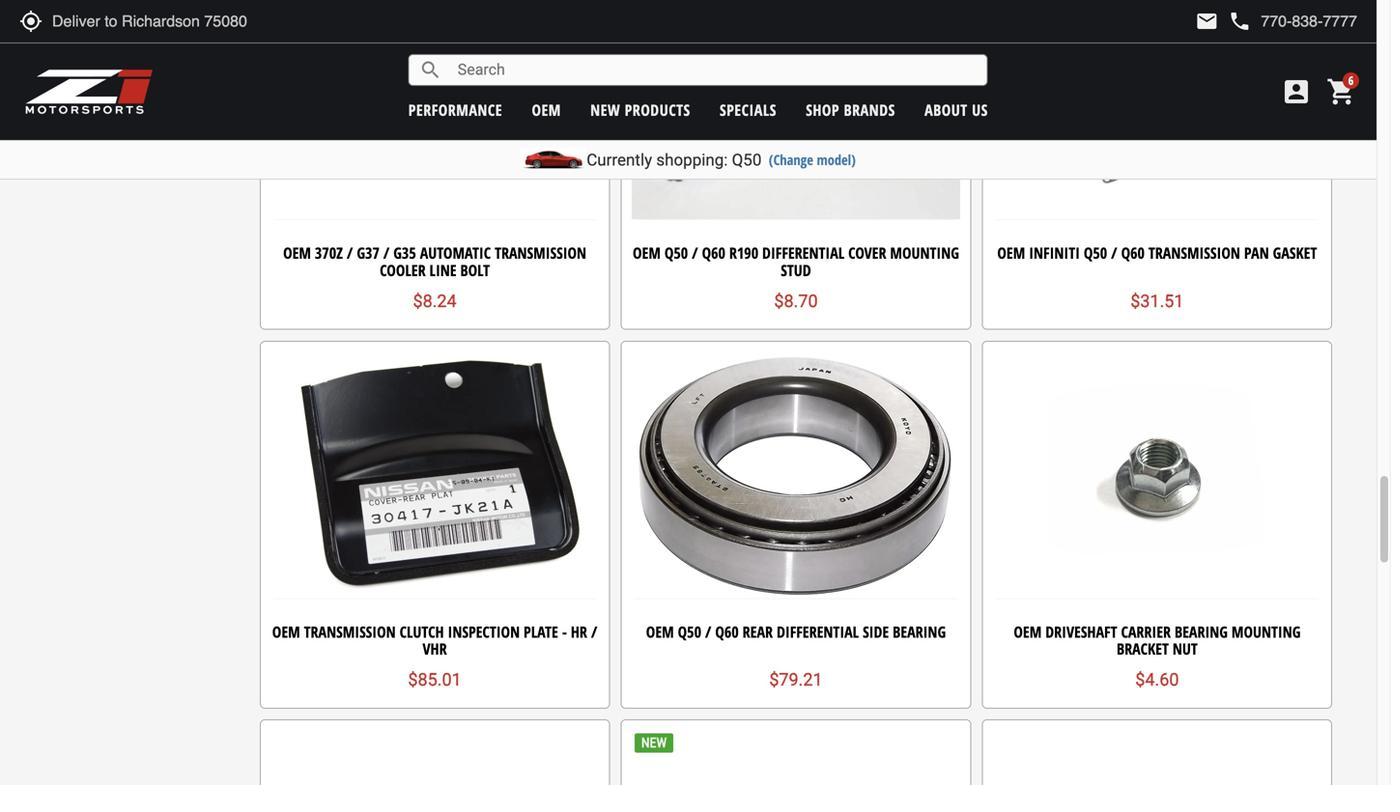 Task type: describe. For each thing, give the bounding box(es) containing it.
oem infiniti q50 / q60 transmission pan gasket
[[998, 243, 1318, 264]]

/ left rear
[[705, 622, 712, 642]]

carrier
[[1122, 622, 1171, 642]]

oem for oem link
[[532, 100, 561, 120]]

q50 left rear
[[678, 622, 702, 642]]

q60 for oem q50 / q60 rear differential side bearing
[[716, 622, 739, 642]]

phone
[[1229, 10, 1252, 33]]

oem for oem 370z / g37 / g35 automatic transmission cooler line bolt
[[283, 243, 311, 264]]

transmission inside oem transmission clutch inspection plate - hr / vhr
[[304, 622, 396, 642]]

mail
[[1196, 10, 1219, 33]]

currently shopping: q50 (change model)
[[587, 150, 856, 170]]

performance
[[409, 100, 503, 120]]

$8.24
[[413, 291, 457, 312]]

cooler
[[380, 260, 426, 281]]

side
[[863, 622, 889, 642]]

shopping_cart
[[1327, 76, 1358, 107]]

differential for rear
[[777, 622, 859, 642]]

driveshaft
[[1046, 622, 1118, 642]]

pan
[[1245, 243, 1270, 264]]

oem link
[[532, 100, 561, 120]]

stud
[[781, 260, 812, 281]]

$85.01
[[408, 670, 462, 691]]

products
[[625, 100, 691, 120]]

automatic
[[420, 243, 491, 264]]

new
[[591, 100, 621, 120]]

account_box link
[[1277, 76, 1317, 107]]

inspection
[[448, 622, 520, 642]]

gasket
[[1274, 243, 1318, 264]]

search
[[419, 58, 442, 82]]

oem for oem q50 / q60 rear differential side bearing
[[646, 622, 674, 642]]

g35
[[394, 243, 416, 264]]

2 horizontal spatial transmission
[[1149, 243, 1241, 264]]

about
[[925, 100, 968, 120]]

shop brands link
[[806, 100, 896, 120]]

q60 for oem q50 / q60 r190 differential cover mounting stud
[[702, 243, 726, 264]]

oem driveshaft carrier bearing mounting bracket nut
[[1014, 622, 1301, 659]]

Search search field
[[442, 55, 988, 85]]

$31.51
[[1131, 291, 1184, 312]]

phone link
[[1229, 10, 1358, 33]]

transmission inside oem 370z / g37 / g35 automatic transmission cooler line bolt
[[495, 243, 587, 264]]

nut
[[1173, 639, 1198, 659]]

z1 motorsports logo image
[[24, 68, 154, 116]]

(change
[[769, 150, 814, 169]]

q50 inside oem q50 / q60 r190 differential cover mounting stud
[[665, 243, 688, 264]]

bracket
[[1117, 639, 1169, 659]]

new products link
[[591, 100, 691, 120]]

oem transmission clutch inspection plate - hr / vhr
[[272, 622, 598, 659]]

/ left g37
[[347, 243, 353, 264]]

mounting inside oem driveshaft carrier bearing mounting bracket nut
[[1232, 622, 1301, 642]]

clutch
[[400, 622, 444, 642]]

about us link
[[925, 100, 988, 120]]

$8.70
[[775, 291, 818, 312]]

q50 left (change at top
[[732, 150, 762, 170]]

oem 370z / g37 / g35 automatic transmission cooler line bolt
[[283, 243, 587, 281]]

vhr
[[423, 639, 447, 659]]

oem for oem driveshaft carrier bearing mounting bracket nut
[[1014, 622, 1042, 642]]

/ inside oem transmission clutch inspection plate - hr / vhr
[[591, 622, 598, 642]]

brands
[[844, 100, 896, 120]]

q50 right infiniti at the top right
[[1084, 243, 1108, 264]]

oem for oem transmission clutch inspection plate - hr / vhr
[[272, 622, 300, 642]]

line
[[430, 260, 457, 281]]



Task type: locate. For each thing, give the bounding box(es) containing it.
mail phone
[[1196, 10, 1252, 33]]

1 bearing from the left
[[893, 622, 946, 642]]

oem for oem infiniti q50 / q60 transmission pan gasket
[[998, 243, 1026, 264]]

infiniti
[[1030, 243, 1080, 264]]

about us
[[925, 100, 988, 120]]

shopping_cart link
[[1322, 76, 1358, 107]]

differential up $8.70
[[763, 243, 845, 264]]

1 horizontal spatial transmission
[[495, 243, 587, 264]]

0 horizontal spatial bearing
[[893, 622, 946, 642]]

bolt
[[461, 260, 490, 281]]

/ inside oem q50 / q60 r190 differential cover mounting stud
[[692, 243, 698, 264]]

differential for r190
[[763, 243, 845, 264]]

mounting
[[891, 243, 960, 264], [1232, 622, 1301, 642]]

0 vertical spatial mounting
[[891, 243, 960, 264]]

370z
[[315, 243, 343, 264]]

0 vertical spatial differential
[[763, 243, 845, 264]]

bearing inside oem driveshaft carrier bearing mounting bracket nut
[[1175, 622, 1228, 642]]

cover
[[849, 243, 887, 264]]

2 bearing from the left
[[1175, 622, 1228, 642]]

q60
[[702, 243, 726, 264], [1122, 243, 1145, 264], [716, 622, 739, 642]]

bearing
[[893, 622, 946, 642], [1175, 622, 1228, 642]]

mounting inside oem q50 / q60 r190 differential cover mounting stud
[[891, 243, 960, 264]]

model)
[[817, 150, 856, 169]]

(change model) link
[[769, 150, 856, 169]]

/
[[347, 243, 353, 264], [384, 243, 390, 264], [692, 243, 698, 264], [1112, 243, 1118, 264], [591, 622, 598, 642], [705, 622, 712, 642]]

/ right hr
[[591, 622, 598, 642]]

r190
[[730, 243, 759, 264]]

transmission right bolt
[[495, 243, 587, 264]]

oem inside oem driveshaft carrier bearing mounting bracket nut
[[1014, 622, 1042, 642]]

mounting right cover
[[891, 243, 960, 264]]

1 vertical spatial mounting
[[1232, 622, 1301, 642]]

1 horizontal spatial mounting
[[1232, 622, 1301, 642]]

oem for oem q50 / q60 r190 differential cover mounting stud
[[633, 243, 661, 264]]

mounting right nut
[[1232, 622, 1301, 642]]

q60 left rear
[[716, 622, 739, 642]]

oem inside oem 370z / g37 / g35 automatic transmission cooler line bolt
[[283, 243, 311, 264]]

differential up $79.21
[[777, 622, 859, 642]]

plate
[[524, 622, 558, 642]]

performance link
[[409, 100, 503, 120]]

us
[[972, 100, 988, 120]]

rear
[[743, 622, 773, 642]]

q50 left r190
[[665, 243, 688, 264]]

q60 left r190
[[702, 243, 726, 264]]

shopping:
[[657, 150, 728, 170]]

$79.21
[[770, 670, 823, 691]]

oem inside oem q50 / q60 r190 differential cover mounting stud
[[633, 243, 661, 264]]

/ left r190
[[692, 243, 698, 264]]

g37
[[357, 243, 380, 264]]

0 horizontal spatial mounting
[[891, 243, 960, 264]]

mail link
[[1196, 10, 1219, 33]]

differential
[[763, 243, 845, 264], [777, 622, 859, 642]]

specials
[[720, 100, 777, 120]]

q50
[[732, 150, 762, 170], [665, 243, 688, 264], [1084, 243, 1108, 264], [678, 622, 702, 642]]

transmission
[[495, 243, 587, 264], [1149, 243, 1241, 264], [304, 622, 396, 642]]

account_box
[[1282, 76, 1313, 107]]

oem q50 / q60 r190 differential cover mounting stud
[[633, 243, 960, 281]]

currently
[[587, 150, 653, 170]]

1 horizontal spatial bearing
[[1175, 622, 1228, 642]]

transmission left the clutch
[[304, 622, 396, 642]]

shop
[[806, 100, 840, 120]]

q60 inside oem q50 / q60 r190 differential cover mounting stud
[[702, 243, 726, 264]]

oem
[[532, 100, 561, 120], [283, 243, 311, 264], [633, 243, 661, 264], [998, 243, 1026, 264], [272, 622, 300, 642], [646, 622, 674, 642], [1014, 622, 1042, 642]]

-
[[562, 622, 567, 642]]

$4.60
[[1136, 670, 1180, 691]]

my_location
[[19, 10, 43, 33]]

shop brands
[[806, 100, 896, 120]]

q60 up $31.51
[[1122, 243, 1145, 264]]

new products
[[591, 100, 691, 120]]

transmission up $31.51
[[1149, 243, 1241, 264]]

0 horizontal spatial transmission
[[304, 622, 396, 642]]

differential inside oem q50 / q60 r190 differential cover mounting stud
[[763, 243, 845, 264]]

hr
[[571, 622, 588, 642]]

/ right infiniti at the top right
[[1112, 243, 1118, 264]]

bearing right side
[[893, 622, 946, 642]]

/ right g37
[[384, 243, 390, 264]]

oem q50 / q60 rear differential side bearing
[[646, 622, 946, 642]]

oem inside oem transmission clutch inspection plate - hr / vhr
[[272, 622, 300, 642]]

1 vertical spatial differential
[[777, 622, 859, 642]]

specials link
[[720, 100, 777, 120]]

bearing right carrier
[[1175, 622, 1228, 642]]



Task type: vqa. For each thing, say whether or not it's contained in the screenshot.


